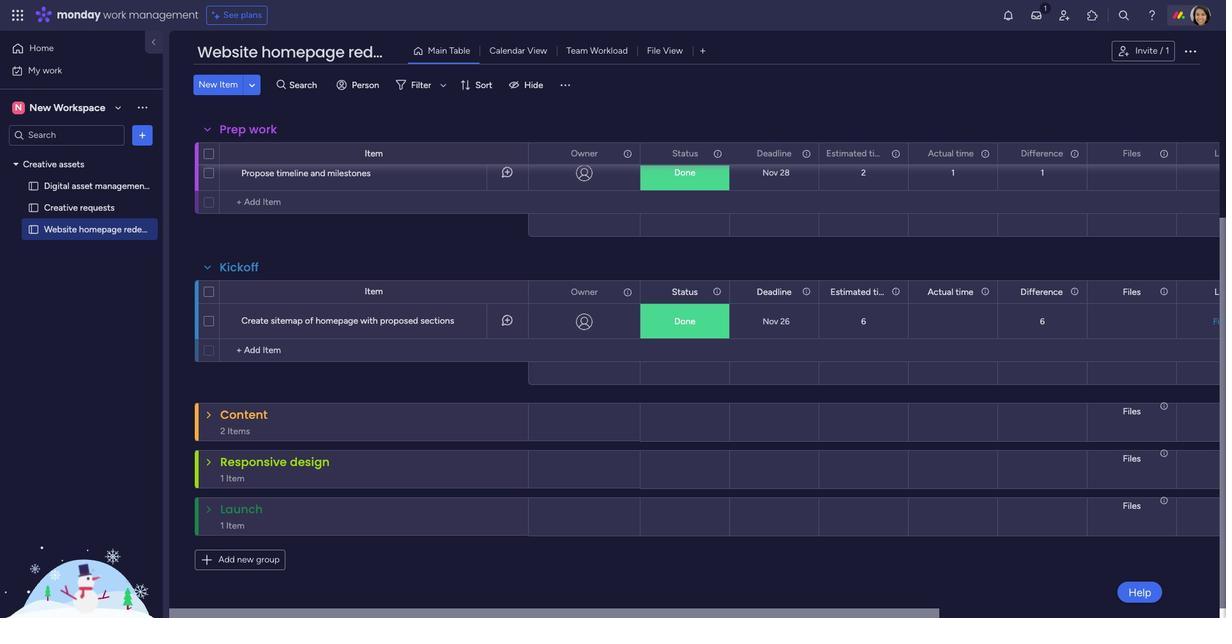Task type: vqa. For each thing, say whether or not it's contained in the screenshot.
first the Estimated time from the bottom of the page
yes



Task type: locate. For each thing, give the bounding box(es) containing it.
1 inside button
[[1166, 45, 1170, 56]]

work inside field
[[249, 121, 277, 137]]

3 sum from the top
[[1036, 478, 1050, 487]]

see plans
[[223, 10, 262, 20]]

0 vertical spatial website
[[197, 42, 258, 63]]

files for fourth files field from the bottom of the page
[[1123, 286, 1141, 297]]

Files field
[[1120, 147, 1144, 161], [1120, 285, 1144, 299], [1120, 405, 1144, 419], [1120, 452, 1144, 466], [1120, 499, 1144, 514]]

3 difference from the top
[[1021, 406, 1063, 417]]

1 vertical spatial management
[[95, 180, 148, 191]]

2 files field from the top
[[1120, 285, 1144, 299]]

view right file
[[663, 45, 683, 56]]

kickoff
[[220, 259, 259, 275]]

1 horizontal spatial website
[[197, 42, 258, 63]]

0 vertical spatial public board image
[[27, 180, 40, 192]]

owner
[[571, 148, 598, 159], [571, 286, 598, 297]]

2 files from the top
[[1123, 286, 1141, 297]]

0 vertical spatial homepage
[[261, 42, 345, 63]]

add new group button
[[195, 550, 286, 570]]

v2 search image
[[277, 78, 286, 92]]

2 status from the top
[[672, 286, 698, 297]]

2 vertical spatial status field
[[669, 405, 701, 419]]

options image for 1st the status field
[[712, 143, 721, 164]]

column information image
[[713, 149, 723, 159], [891, 149, 901, 159], [713, 287, 723, 297], [802, 287, 812, 297], [891, 287, 901, 297], [1070, 287, 1080, 297], [1159, 287, 1170, 297], [891, 407, 901, 417], [980, 407, 991, 417], [1159, 407, 1170, 417], [1159, 501, 1170, 512]]

1 vertical spatial new
[[29, 101, 51, 113]]

website
[[197, 42, 258, 63], [44, 224, 77, 235]]

2 vertical spatial actual time
[[928, 406, 974, 417]]

2 vertical spatial work
[[249, 121, 277, 137]]

sum
[[1036, 226, 1050, 235], [1036, 374, 1050, 383], [1036, 478, 1050, 487], [1036, 525, 1050, 534]]

1 vertical spatial website homepage redesign
[[44, 224, 158, 235]]

website homepage redesign
[[197, 42, 413, 63], [44, 224, 158, 235]]

2 view from the left
[[663, 45, 683, 56]]

2 nov from the top
[[761, 317, 776, 327]]

public board image left digital
[[27, 180, 40, 192]]

+ Add Item text field
[[226, 195, 522, 210]]

done left v2 done deadline icon
[[674, 316, 696, 327]]

workspace
[[54, 101, 105, 113]]

work right the my on the top left
[[43, 65, 62, 76]]

1 vertical spatial owner field
[[568, 285, 601, 299]]

item inside new item button
[[220, 79, 238, 90]]

table
[[449, 45, 470, 56]]

files for first files field from the top
[[1123, 148, 1141, 159]]

Search field
[[286, 76, 324, 94]]

option
[[0, 153, 163, 155]]

monday
[[57, 8, 101, 22]]

lottie animation element
[[0, 489, 163, 618]]

Status field
[[669, 147, 702, 161], [669, 285, 702, 299], [669, 405, 701, 419]]

deadline for kickoff
[[757, 286, 792, 297]]

Estimated time field
[[823, 147, 888, 161], [823, 285, 888, 299], [823, 405, 888, 419]]

2 deadline from the top
[[757, 286, 792, 297]]

2 vertical spatial estimated time
[[827, 406, 887, 417]]

sitemap
[[271, 316, 303, 326]]

redesign up 'person'
[[348, 42, 413, 63]]

files for 3rd files field from the top
[[1123, 406, 1141, 417]]

0 vertical spatial redesign
[[348, 42, 413, 63]]

1 estimated time from the top
[[827, 148, 887, 159]]

add view image
[[700, 46, 706, 56]]

estimated for kickoff
[[827, 286, 867, 297]]

2 vertical spatial item
[[365, 286, 383, 297]]

2 vertical spatial difference field
[[1018, 405, 1067, 419]]

1 horizontal spatial 6
[[1040, 317, 1045, 326]]

main table
[[428, 45, 470, 56]]

new for new workspace
[[29, 101, 51, 113]]

v2 done deadline image
[[735, 316, 745, 328]]

website homepage redesign up search field
[[197, 42, 413, 63]]

3 files field from the top
[[1120, 405, 1144, 419]]

0 vertical spatial management
[[129, 8, 198, 22]]

invite members image
[[1058, 9, 1071, 22]]

redesign inside list box
[[124, 224, 158, 235]]

work inside button
[[43, 65, 62, 76]]

time
[[869, 148, 887, 159], [956, 148, 974, 159], [869, 286, 887, 297], [956, 286, 974, 297], [869, 406, 887, 417], [956, 406, 974, 417]]

0 vertical spatial work
[[103, 8, 126, 22]]

my
[[28, 65, 40, 76]]

1 actual time field from the top
[[925, 147, 977, 161]]

2 status field from the top
[[669, 285, 702, 299]]

0 vertical spatial status field
[[669, 147, 702, 161]]

redesign down (dam)
[[124, 224, 158, 235]]

Actual time field
[[925, 147, 977, 161], [925, 285, 977, 299], [925, 405, 977, 419]]

2 horizontal spatial 1
[[1166, 45, 1170, 56]]

design
[[290, 454, 330, 470]]

hide button
[[504, 75, 551, 95]]

1 actual from the top
[[928, 148, 954, 159]]

new left 'angle down' icon
[[199, 79, 217, 90]]

creative right caret down icon at the left top of page
[[23, 159, 57, 170]]

Deadline field
[[754, 147, 795, 161], [754, 285, 795, 299]]

0 vertical spatial owner
[[571, 148, 598, 159]]

2 estimated from the top
[[827, 286, 867, 297]]

management inside list box
[[95, 180, 148, 191]]

1 sum from the top
[[1036, 226, 1050, 235]]

search everything image
[[1118, 9, 1131, 22]]

deadline field up nov 28
[[754, 147, 795, 161]]

files for 4th files field from the top of the page
[[1123, 453, 1141, 464]]

public board image
[[27, 180, 40, 192], [27, 202, 40, 214]]

1 deadline from the top
[[757, 148, 792, 159]]

figm link
[[1211, 317, 1226, 327]]

deadline for prep work
[[757, 148, 792, 159]]

1 vertical spatial actual time field
[[925, 285, 977, 299]]

new inside "workspace selection" element
[[29, 101, 51, 113]]

deadline up nov 26
[[757, 286, 792, 297]]

1 vertical spatial item
[[365, 148, 383, 159]]

0 vertical spatial nov
[[761, 168, 776, 178]]

1 vertical spatial public board image
[[27, 202, 40, 214]]

1 owner field from the top
[[568, 147, 601, 161]]

actual for prep work
[[928, 148, 954, 159]]

2 actual time field from the top
[[925, 285, 977, 299]]

done
[[674, 167, 696, 178], [674, 316, 696, 327]]

homepage right of
[[316, 316, 358, 326]]

0 horizontal spatial 1
[[952, 168, 955, 178]]

nov left 28
[[761, 168, 776, 178]]

difference
[[1021, 148, 1063, 159], [1021, 286, 1063, 297], [1021, 406, 1063, 417]]

3 estimated from the top
[[827, 406, 867, 417]]

apps image
[[1086, 9, 1099, 22]]

homepage up search field
[[261, 42, 345, 63]]

list box
[[0, 151, 176, 413]]

website homepage redesign inside field
[[197, 42, 413, 63]]

3 estimated time field from the top
[[823, 405, 888, 419]]

1 vertical spatial status field
[[669, 285, 702, 299]]

None field
[[1211, 147, 1226, 161], [1211, 285, 1226, 299], [1211, 147, 1226, 161], [1211, 285, 1226, 299]]

redesign
[[348, 42, 413, 63], [124, 224, 158, 235]]

item up milestones
[[365, 148, 383, 159]]

view inside button
[[527, 45, 547, 56]]

nov
[[761, 168, 776, 178], [761, 317, 776, 327]]

figm
[[1213, 317, 1226, 327]]

0 vertical spatial website homepage redesign
[[197, 42, 413, 63]]

options image
[[1183, 43, 1198, 59], [622, 143, 631, 164], [712, 143, 721, 164], [1069, 143, 1078, 164], [1159, 143, 1168, 164], [622, 281, 631, 303], [712, 281, 721, 303], [890, 281, 899, 303], [1069, 281, 1078, 303], [1159, 281, 1168, 303]]

nov left 26 at the right of the page
[[761, 317, 776, 327]]

item up with
[[365, 286, 383, 297]]

2 done from the top
[[674, 316, 696, 327]]

0 vertical spatial estimated time
[[827, 148, 887, 159]]

content
[[220, 407, 268, 423]]

2
[[862, 168, 866, 178]]

website homepage redesign down requests
[[44, 224, 158, 235]]

1 vertical spatial estimated time
[[827, 286, 887, 297]]

creative for creative assets
[[23, 159, 57, 170]]

26
[[779, 317, 788, 327]]

0 vertical spatial item
[[220, 79, 238, 90]]

4 sum from the top
[[1036, 525, 1050, 534]]

0 horizontal spatial new
[[29, 101, 51, 113]]

1 vertical spatial actual time
[[928, 286, 974, 297]]

see
[[223, 10, 239, 20]]

Content field
[[217, 407, 271, 423]]

1 files from the top
[[1123, 148, 1141, 159]]

1 image
[[1040, 1, 1051, 15]]

options image
[[136, 129, 149, 141], [801, 143, 810, 164], [890, 143, 899, 164], [980, 143, 989, 164], [801, 281, 810, 303], [980, 281, 989, 303]]

0 vertical spatial actual
[[928, 148, 954, 159]]

0 vertical spatial creative
[[23, 159, 57, 170]]

create
[[241, 316, 269, 326]]

nov for nov 28
[[761, 168, 776, 178]]

1 public board image from the top
[[27, 180, 40, 192]]

0 horizontal spatial redesign
[[124, 224, 158, 235]]

caret down image
[[13, 160, 19, 169]]

column information image
[[623, 149, 633, 159], [802, 149, 812, 159], [980, 149, 991, 159], [1070, 149, 1080, 159], [1159, 149, 1170, 159], [623, 287, 633, 297], [980, 287, 991, 297], [712, 407, 722, 417], [1070, 407, 1080, 417], [1159, 454, 1170, 464]]

filter
[[411, 80, 431, 90]]

1 vertical spatial difference
[[1021, 286, 1063, 297]]

1 vertical spatial redesign
[[124, 224, 158, 235]]

time for third actual time field from the top
[[956, 406, 974, 417]]

1 owner from the top
[[571, 148, 598, 159]]

2 vertical spatial estimated time field
[[823, 405, 888, 419]]

0 horizontal spatial work
[[43, 65, 62, 76]]

0 vertical spatial actual time
[[928, 148, 974, 159]]

2 estimated time field from the top
[[823, 285, 888, 299]]

1 vertical spatial homepage
[[79, 224, 122, 235]]

launch
[[220, 501, 263, 517]]

1 horizontal spatial view
[[663, 45, 683, 56]]

1 vertical spatial creative
[[44, 202, 78, 213]]

1
[[1166, 45, 1170, 56], [1041, 168, 1044, 178], [952, 168, 955, 178]]

time for actual time field for kickoff
[[956, 286, 974, 297]]

deadline field for prep work
[[754, 147, 795, 161]]

1 difference from the top
[[1021, 148, 1063, 159]]

new for new item
[[199, 79, 217, 90]]

1 vertical spatial owner
[[571, 286, 598, 297]]

1 vertical spatial deadline
[[757, 286, 792, 297]]

0 vertical spatial difference field
[[1018, 147, 1067, 161]]

estimated time field for kickoff
[[823, 285, 888, 299]]

1 horizontal spatial redesign
[[348, 42, 413, 63]]

0 vertical spatial owner field
[[568, 147, 601, 161]]

deadline up nov 28
[[757, 148, 792, 159]]

files for fifth files field
[[1123, 501, 1141, 512]]

monday work management
[[57, 8, 198, 22]]

5 files from the top
[[1123, 501, 1141, 512]]

1 estimated time field from the top
[[823, 147, 888, 161]]

2 deadline field from the top
[[754, 285, 795, 299]]

Owner field
[[568, 147, 601, 161], [568, 285, 601, 299]]

new
[[199, 79, 217, 90], [29, 101, 51, 113]]

0 vertical spatial status
[[672, 148, 698, 159]]

0 horizontal spatial website
[[44, 224, 77, 235]]

1 status from the top
[[672, 148, 698, 159]]

website right public board image
[[44, 224, 77, 235]]

difference for 3rd difference field from the top
[[1021, 406, 1063, 417]]

1 vertical spatial done
[[674, 316, 696, 327]]

1 vertical spatial deadline field
[[754, 285, 795, 299]]

3 estimated time from the top
[[827, 406, 887, 417]]

2 horizontal spatial work
[[249, 121, 277, 137]]

Difference field
[[1018, 147, 1067, 161], [1018, 285, 1067, 299], [1018, 405, 1067, 419]]

0 horizontal spatial 6
[[862, 317, 866, 327]]

avg
[[858, 226, 870, 235], [947, 226, 959, 235], [858, 374, 870, 383], [947, 374, 959, 383], [858, 478, 870, 487], [947, 478, 959, 487], [858, 525, 870, 534], [947, 525, 959, 534]]

1 deadline field from the top
[[754, 147, 795, 161]]

5 files field from the top
[[1120, 499, 1144, 514]]

0 horizontal spatial website homepage redesign
[[44, 224, 158, 235]]

homepage
[[261, 42, 345, 63], [79, 224, 122, 235], [316, 316, 358, 326]]

creative assets
[[23, 159, 84, 170]]

6
[[1040, 317, 1045, 326], [862, 317, 866, 327]]

creative down digital
[[44, 202, 78, 213]]

1 vertical spatial work
[[43, 65, 62, 76]]

2 actual time from the top
[[928, 286, 974, 297]]

2 vertical spatial actual time field
[[925, 405, 977, 419]]

done left v2 done deadline image
[[674, 167, 696, 178]]

2 public board image from the top
[[27, 202, 40, 214]]

1 view from the left
[[527, 45, 547, 56]]

0 vertical spatial deadline
[[757, 148, 792, 159]]

owner for 1st owner field
[[571, 148, 598, 159]]

0 vertical spatial done
[[674, 167, 696, 178]]

1 vertical spatial actual
[[928, 286, 954, 297]]

1 horizontal spatial work
[[103, 8, 126, 22]]

new inside button
[[199, 79, 217, 90]]

time for actual time field related to prep work
[[956, 148, 974, 159]]

estimated
[[827, 148, 867, 159], [827, 286, 867, 297], [827, 406, 867, 417]]

website inside list box
[[44, 224, 77, 235]]

deadline field up nov 26
[[754, 285, 795, 299]]

management
[[129, 8, 198, 22], [95, 180, 148, 191]]

actual time
[[928, 148, 974, 159], [928, 286, 974, 297], [928, 406, 974, 417]]

actual time field for kickoff
[[925, 285, 977, 299]]

1 vertical spatial estimated time field
[[823, 285, 888, 299]]

1 actual time from the top
[[928, 148, 974, 159]]

estimated time
[[827, 148, 887, 159], [827, 286, 887, 297], [827, 406, 887, 417]]

create sitemap of homepage with proposed sections
[[241, 316, 454, 326]]

work right prep
[[249, 121, 277, 137]]

nov for nov 26
[[761, 317, 776, 327]]

2 owner field from the top
[[568, 285, 601, 299]]

my work
[[28, 65, 62, 76]]

view inside button
[[663, 45, 683, 56]]

1 vertical spatial status
[[672, 286, 698, 297]]

difference for second difference field from the bottom
[[1021, 286, 1063, 297]]

1 vertical spatial estimated
[[827, 286, 867, 297]]

options image for 1st owner field
[[622, 143, 631, 164]]

homepage down requests
[[79, 224, 122, 235]]

prep
[[220, 121, 246, 137]]

2 estimated time from the top
[[827, 286, 887, 297]]

2 actual from the top
[[928, 286, 954, 297]]

responsive
[[220, 454, 287, 470]]

item for kickoff
[[365, 286, 383, 297]]

2 owner from the top
[[571, 286, 598, 297]]

0 vertical spatial estimated time field
[[823, 147, 888, 161]]

0 vertical spatial actual time field
[[925, 147, 977, 161]]

public board image up public board image
[[27, 202, 40, 214]]

2 vertical spatial actual
[[928, 406, 954, 417]]

0 vertical spatial difference
[[1021, 148, 1063, 159]]

my work button
[[8, 60, 137, 81]]

website up new item
[[197, 42, 258, 63]]

4 files field from the top
[[1120, 452, 1144, 466]]

creative for creative requests
[[44, 202, 78, 213]]

item for prep work
[[365, 148, 383, 159]]

2 vertical spatial estimated
[[827, 406, 867, 417]]

3 status from the top
[[672, 406, 698, 417]]

3 files from the top
[[1123, 406, 1141, 417]]

work right monday
[[103, 8, 126, 22]]

1 estimated from the top
[[827, 148, 867, 159]]

work for prep
[[249, 121, 277, 137]]

2 vertical spatial difference
[[1021, 406, 1063, 417]]

4 files from the top
[[1123, 453, 1141, 464]]

1 vertical spatial nov
[[761, 317, 776, 327]]

option inside list box
[[0, 153, 163, 155]]

0 vertical spatial new
[[199, 79, 217, 90]]

1 nov from the top
[[761, 168, 776, 178]]

estimated time field for prep work
[[823, 147, 888, 161]]

work
[[103, 8, 126, 22], [43, 65, 62, 76], [249, 121, 277, 137]]

angle down image
[[249, 80, 255, 90]]

files
[[1123, 148, 1141, 159], [1123, 286, 1141, 297], [1123, 406, 1141, 417], [1123, 453, 1141, 464], [1123, 501, 1141, 512]]

add new group
[[218, 554, 280, 565]]

and
[[311, 167, 325, 178]]

workspace selection element
[[12, 100, 107, 115]]

sort button
[[455, 75, 500, 95]]

2 sum from the top
[[1036, 374, 1050, 383]]

1 horizontal spatial website homepage redesign
[[197, 42, 413, 63]]

view right calendar
[[527, 45, 547, 56]]

new right n
[[29, 101, 51, 113]]

2 difference from the top
[[1021, 286, 1063, 297]]

1 vertical spatial website
[[44, 224, 77, 235]]

0 vertical spatial deadline field
[[754, 147, 795, 161]]

0 vertical spatial estimated
[[827, 148, 867, 159]]

1 horizontal spatial new
[[199, 79, 217, 90]]

2 vertical spatial status
[[672, 406, 698, 417]]

view
[[527, 45, 547, 56], [663, 45, 683, 56]]

item left 'angle down' icon
[[220, 79, 238, 90]]

Website homepage redesign field
[[194, 42, 413, 63]]

timeline
[[277, 167, 308, 178]]

0 horizontal spatial view
[[527, 45, 547, 56]]

1 vertical spatial difference field
[[1018, 285, 1067, 299]]



Task type: describe. For each thing, give the bounding box(es) containing it.
see plans button
[[206, 6, 268, 25]]

view for calendar view
[[527, 45, 547, 56]]

arrow down image
[[436, 77, 451, 93]]

management for asset
[[95, 180, 148, 191]]

invite
[[1136, 45, 1158, 56]]

hide
[[524, 80, 543, 90]]

estimated time for prep work
[[827, 148, 887, 159]]

actual time for kickoff
[[928, 286, 974, 297]]

estimated for prep work
[[827, 148, 867, 159]]

work for my
[[43, 65, 62, 76]]

sections
[[421, 316, 454, 326]]

1 files field from the top
[[1120, 147, 1144, 161]]

workspace options image
[[136, 101, 149, 114]]

home button
[[8, 38, 137, 59]]

help
[[1129, 586, 1152, 599]]

propose
[[241, 167, 274, 178]]

homepage inside website homepage redesign field
[[261, 42, 345, 63]]

3 actual time field from the top
[[925, 405, 977, 419]]

file
[[647, 45, 661, 56]]

assets
[[59, 159, 84, 170]]

actual for kickoff
[[928, 286, 954, 297]]

n
[[15, 102, 22, 113]]

help button
[[1118, 582, 1162, 603]]

calendar view button
[[480, 41, 557, 61]]

file view
[[647, 45, 683, 56]]

requests
[[80, 202, 115, 213]]

work for monday
[[103, 8, 126, 22]]

proposed
[[380, 316, 418, 326]]

plans
[[241, 10, 262, 20]]

difference for 3rd difference field from the bottom of the page
[[1021, 148, 1063, 159]]

new
[[237, 554, 254, 565]]

1 status field from the top
[[669, 147, 702, 161]]

actual time for prep work
[[928, 148, 974, 159]]

sort
[[475, 80, 493, 90]]

3 difference field from the top
[[1018, 405, 1067, 419]]

new workspace
[[29, 101, 105, 113]]

team workload
[[567, 45, 628, 56]]

time for 1st estimated time 'field' from the bottom of the page
[[869, 406, 887, 417]]

team workload button
[[557, 41, 638, 61]]

time for estimated time 'field' related to prep work
[[869, 148, 887, 159]]

2 6 from the left
[[862, 317, 866, 327]]

owner for 1st owner field from the bottom of the page
[[571, 286, 598, 297]]

dapulse addbtn image
[[1125, 172, 1127, 177]]

1 6 from the left
[[1040, 317, 1045, 326]]

options image for 1st owner field from the bottom of the page
[[622, 281, 631, 303]]

1 done from the top
[[674, 167, 696, 178]]

2 vertical spatial homepage
[[316, 316, 358, 326]]

responsive design
[[220, 454, 330, 470]]

no file image
[[1126, 165, 1137, 181]]

add
[[218, 554, 235, 565]]

Responsive design field
[[217, 454, 333, 471]]

options image for estimated time 'field' related to kickoff
[[890, 281, 899, 303]]

deadline field for kickoff
[[754, 285, 795, 299]]

website homepage redesign inside list box
[[44, 224, 158, 235]]

home
[[29, 43, 54, 54]]

calendar
[[490, 45, 525, 56]]

help image
[[1146, 9, 1159, 22]]

redesign inside field
[[348, 42, 413, 63]]

3 actual time from the top
[[928, 406, 974, 417]]

invite / 1 button
[[1112, 41, 1175, 61]]

asset
[[72, 180, 93, 191]]

person button
[[332, 75, 387, 95]]

view for file view
[[663, 45, 683, 56]]

propose timeline and milestones
[[241, 167, 371, 178]]

nov 28
[[761, 168, 788, 178]]

new item
[[199, 79, 238, 90]]

management for work
[[129, 8, 198, 22]]

3 actual from the top
[[928, 406, 954, 417]]

workload
[[590, 45, 628, 56]]

menu image
[[559, 79, 571, 91]]

milestones
[[328, 167, 371, 178]]

3 status field from the top
[[669, 405, 701, 419]]

calendar view
[[490, 45, 547, 56]]

main
[[428, 45, 447, 56]]

james peterson image
[[1191, 5, 1211, 26]]

options image for first files field from the top
[[1159, 143, 1168, 164]]

actual time field for prep work
[[925, 147, 977, 161]]

lottie animation image
[[0, 489, 163, 618]]

team
[[567, 45, 588, 56]]

time for estimated time 'field' related to kickoff
[[869, 286, 887, 297]]

new item button
[[194, 75, 243, 95]]

estimated time for kickoff
[[827, 286, 887, 297]]

Prep work field
[[217, 121, 280, 138]]

Launch field
[[217, 501, 266, 518]]

of
[[305, 316, 313, 326]]

digital
[[44, 180, 70, 191]]

list box containing creative assets
[[0, 151, 176, 413]]

28
[[778, 168, 788, 178]]

prep work
[[220, 121, 277, 137]]

v2 done deadline image
[[735, 167, 745, 179]]

public board image
[[27, 223, 40, 235]]

options image for 2nd the status field from the bottom of the page
[[712, 281, 721, 303]]

person
[[352, 80, 379, 90]]

options image for 3rd difference field from the bottom of the page
[[1069, 143, 1078, 164]]

invite / 1
[[1136, 45, 1170, 56]]

digital asset management (dam)
[[44, 180, 176, 191]]

homepage inside list box
[[79, 224, 122, 235]]

public board image for digital asset management (dam)
[[27, 180, 40, 192]]

creative requests
[[44, 202, 115, 213]]

(dam)
[[150, 180, 176, 191]]

1 horizontal spatial 1
[[1041, 168, 1044, 178]]

workspace image
[[12, 101, 25, 115]]

notifications image
[[1002, 9, 1015, 22]]

+ Add Item text field
[[226, 343, 522, 358]]

nov 26
[[761, 317, 788, 327]]

options image for fourth files field from the bottom of the page
[[1159, 281, 1168, 303]]

Search in workspace field
[[27, 128, 107, 142]]

Kickoff field
[[217, 259, 262, 276]]

filter button
[[391, 75, 451, 95]]

1 difference field from the top
[[1018, 147, 1067, 161]]

inbox image
[[1030, 9, 1043, 22]]

with
[[360, 316, 378, 326]]

public board image for creative requests
[[27, 202, 40, 214]]

options image for second difference field from the bottom
[[1069, 281, 1078, 303]]

file view button
[[638, 41, 693, 61]]

2 difference field from the top
[[1018, 285, 1067, 299]]

main table button
[[408, 41, 480, 61]]

select product image
[[11, 9, 24, 22]]

website inside field
[[197, 42, 258, 63]]

group
[[256, 554, 280, 565]]

/
[[1160, 45, 1164, 56]]



